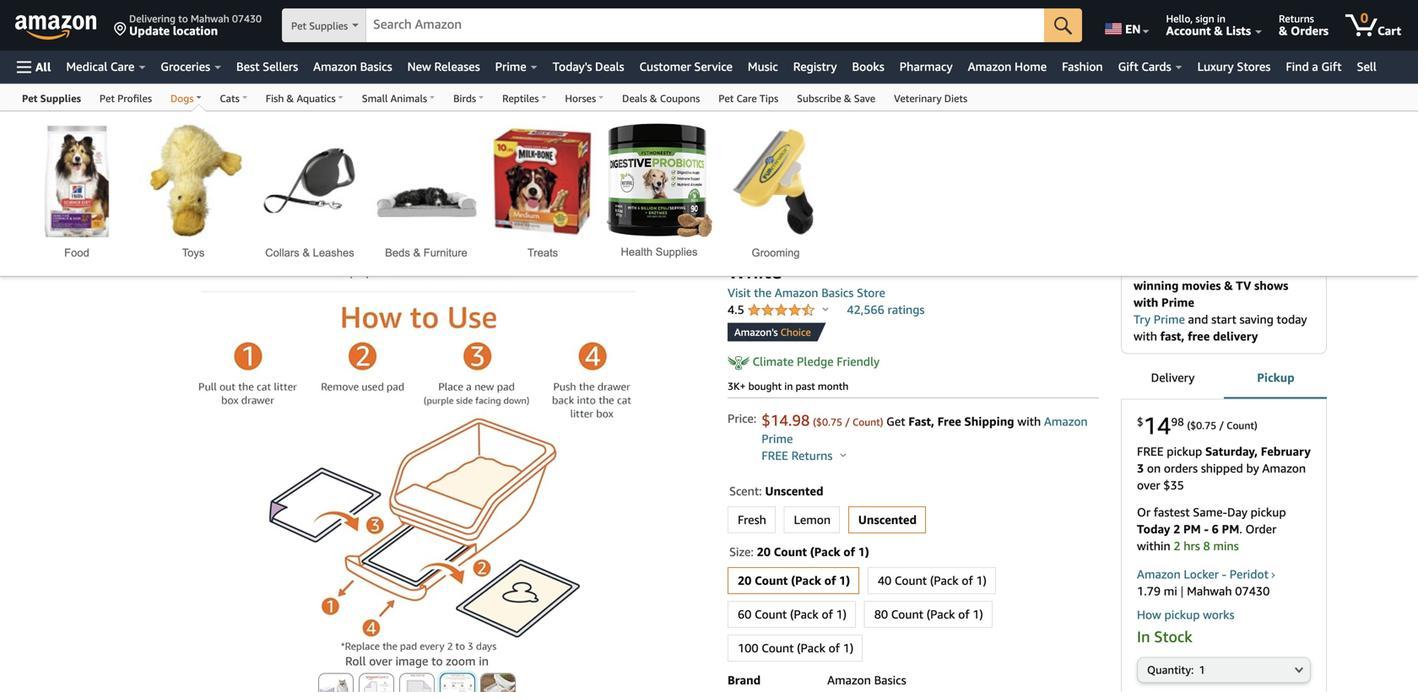 Task type: locate. For each thing, give the bounding box(es) containing it.
- right locker
[[1222, 567, 1227, 581]]

1) down unscented button on the bottom of page
[[859, 545, 870, 559]]

1 gift from the left
[[1119, 60, 1139, 73]]

medical care
[[66, 60, 134, 73]]

of down 60 count (pack of 1)
[[829, 641, 840, 655]]

0 horizontal spatial /
[[845, 416, 850, 428]]

basics up popover image at the right of the page
[[822, 286, 854, 300]]

mahwah down amazon locker - peridot link
[[1187, 584, 1233, 598]]

0 vertical spatial returns
[[1279, 13, 1315, 24]]

1 horizontal spatial returns
[[1279, 13, 1315, 24]]

(pack up 80 count (pack of 1)
[[930, 574, 959, 588]]

to left zoom
[[432, 654, 443, 668]]

60
[[738, 608, 752, 621]]

1 vertical spatial 2
[[1174, 539, 1181, 553]]

1 vertical spatial to
[[121, 175, 131, 187]]

42,566
[[847, 303, 885, 317]]

(pack down size: 20 count (pack of 1)
[[791, 574, 822, 588]]

pet for pet profiles link
[[100, 92, 115, 104]]

0 vertical spatial mahwah
[[191, 13, 229, 24]]

1 horizontal spatial pm
[[1222, 522, 1240, 536]]

count inside 'button'
[[755, 574, 788, 588]]

delivering
[[129, 13, 176, 24]]

collars & leashes link
[[256, 123, 364, 276]]

best sellers
[[236, 60, 298, 73]]

care left tips
[[737, 92, 757, 104]]

count up 60 count (pack of 1) button
[[755, 574, 788, 588]]

1) inside the 40 count (pack of 1) button
[[976, 574, 987, 588]]

1 horizontal spatial supplies
[[309, 20, 348, 32]]

of left "20,"
[[936, 232, 955, 256]]

pet supplies inside search field
[[291, 20, 348, 32]]

award-
[[1247, 262, 1286, 276]]

.
[[1240, 522, 1243, 536]]

(pack up 100 count (pack of 1)
[[790, 608, 819, 621]]

luxury stores
[[1198, 60, 1271, 73]]

amazon basics up small
[[313, 60, 392, 73]]

registry
[[794, 60, 837, 73]]

1 vertical spatial care
[[737, 92, 757, 104]]

fast, free delivery
[[1161, 329, 1259, 343]]

1 horizontal spatial /
[[1220, 420, 1224, 432]]

today
[[1137, 522, 1171, 536]]

for
[[1006, 205, 1033, 229]]

2 hrs 8 mins
[[1174, 539, 1239, 553]]

mahwah
[[191, 13, 229, 24], [1187, 584, 1233, 598]]

( right $14.98
[[813, 416, 817, 428]]

dog collars image
[[256, 123, 364, 238]]

find a gift
[[1286, 60, 1342, 73]]

1 vertical spatial fast,
[[1161, 329, 1185, 343]]

60 count (pack of 1)
[[738, 608, 847, 621]]

0 horizontal spatial returns
[[792, 449, 833, 463]]

of up 100 count (pack of 1)
[[822, 608, 833, 621]]

free inside enjoy fast, free delivery, exclusive deals, and award- winning movies & tv shows with prime try prime
[[1195, 245, 1218, 259]]

in inside 'navigation' navigation
[[1218, 13, 1226, 24]]

deals right today's
[[595, 60, 624, 73]]

mins
[[1214, 539, 1239, 553]]

fast, inside enjoy fast, free delivery, exclusive deals, and award- winning movies & tv shows with prime try prime
[[1168, 245, 1192, 259]]

& inside deals & coupons link
[[650, 92, 658, 104]]

scent:
[[730, 484, 762, 498]]

1) inside 20 count (pack of 1) 'button'
[[839, 574, 851, 588]]

2 option group from the top
[[723, 564, 1099, 665]]

2 vertical spatial -
[[1222, 567, 1227, 581]]

free inside button
[[762, 449, 789, 463]]

(pack for 20 count (pack of 1)
[[791, 574, 822, 588]]

option group containing fresh
[[723, 503, 1099, 537]]

1 horizontal spatial gift
[[1322, 60, 1342, 73]]

2 down fastest
[[1174, 522, 1181, 536]]

0 vertical spatial pet supplies
[[291, 20, 348, 32]]

1) left the 80
[[836, 608, 847, 621]]

1 horizontal spatial count)
[[1227, 420, 1258, 432]]

of for 80 count (pack of 1)
[[959, 608, 970, 621]]

order
[[1246, 522, 1277, 536]]

and inside and start saving today with
[[1189, 312, 1209, 326]]

0 vertical spatial pickup
[[1167, 444, 1203, 458]]

with right shipping
[[1018, 415, 1041, 429]]

0 horizontal spatial care
[[111, 60, 134, 73]]

free left delivery
[[1188, 329, 1210, 343]]

/ up popover icon
[[845, 416, 850, 428]]

health supplies
[[621, 246, 698, 259]]

pet supplies up amazon basics link
[[291, 20, 348, 32]]

0 vertical spatial with
[[1134, 295, 1159, 309]]

purple
[[994, 232, 1054, 256]]

roll over image to zoom in
[[345, 654, 489, 668]]

0 horizontal spatial pet supplies
[[22, 92, 81, 104]]

1 vertical spatial option group
[[723, 564, 1099, 665]]

grooming
[[752, 247, 800, 259]]

unscented inside button
[[859, 513, 917, 527]]

prime up reptiles
[[495, 60, 527, 73]]

unscented up visit the amazon basics store link
[[772, 232, 869, 256]]

returns left popover icon
[[792, 449, 833, 463]]

in left past
[[785, 380, 793, 392]]

amazon up the aquatics
[[313, 60, 357, 73]]

-
[[874, 232, 882, 256], [1204, 522, 1209, 536], [1222, 567, 1227, 581]]

2 vertical spatial supplies
[[656, 246, 698, 259]]

pet down service
[[719, 92, 734, 104]]

None submit
[[1045, 8, 1083, 42], [319, 674, 353, 692], [360, 674, 394, 692], [400, 674, 434, 692], [441, 674, 475, 692], [481, 674, 515, 692], [1045, 8, 1083, 42], [319, 674, 353, 692], [360, 674, 394, 692], [400, 674, 434, 692], [441, 674, 475, 692], [481, 674, 515, 692]]

& for fish
[[287, 92, 294, 104]]

amazon
[[313, 60, 357, 73], [968, 60, 1012, 73], [728, 205, 803, 229], [775, 286, 819, 300], [1045, 415, 1088, 429], [1263, 461, 1306, 475], [1137, 567, 1181, 581], [828, 673, 871, 687]]

& inside fish & aquatics link
[[287, 92, 294, 104]]

& for subscribe
[[844, 92, 852, 104]]

amazon up 1.79
[[1137, 567, 1181, 581]]

1 vertical spatial 07430
[[1236, 584, 1270, 598]]

pet care tips link
[[710, 84, 788, 111]]

1 horizontal spatial 20
[[757, 545, 771, 559]]

0 vertical spatial 20
[[757, 545, 771, 559]]

back to results link
[[97, 175, 164, 187]]

pharmacy link
[[892, 55, 961, 79]]

free up 'deals,'
[[1195, 245, 1218, 259]]

07430 inside amazon locker - peridot 1.79 mi | mahwah 07430
[[1236, 584, 1270, 598]]

1 vertical spatial amazon basics
[[828, 673, 907, 687]]

beds & furniture
[[385, 247, 468, 259]]

1 horizontal spatial mahwah
[[1187, 584, 1233, 598]]

0 horizontal spatial over
[[369, 654, 393, 668]]

in right sign
[[1218, 13, 1226, 24]]

gift
[[1119, 60, 1139, 73], [1322, 60, 1342, 73]]

(pack inside the 40 count (pack of 1) button
[[930, 574, 959, 588]]

unscented up lemon button
[[765, 484, 824, 498]]

supplies right health
[[656, 246, 698, 259]]

& inside returns & orders
[[1279, 24, 1288, 38]]

1 horizontal spatial free
[[1137, 444, 1164, 458]]

aquatics
[[297, 92, 336, 104]]

and inside enjoy fast, free delivery, exclusive deals, and award- winning movies & tv shows with prime try prime
[[1223, 262, 1244, 276]]

- inside 'amazon basics cat pad refills for litter box, unscented - pack of 20, purple and white visit the amazon basics store'
[[874, 232, 882, 256]]

fastest
[[1154, 505, 1190, 519]]

climate pledge friendly image
[[728, 355, 750, 371]]

0 horizontal spatial 07430
[[232, 13, 262, 24]]

pet down all button on the top left of the page
[[22, 92, 38, 104]]

veterinary diets
[[894, 92, 968, 104]]

to inside ‹ back to results
[[121, 175, 131, 187]]

deals & coupons link
[[613, 84, 710, 111]]

1 horizontal spatial 07430
[[1236, 584, 1270, 598]]

and inside 'amazon basics cat pad refills for litter box, unscented - pack of 20, purple and white visit the amazon basics store'
[[1059, 232, 1094, 256]]

of down size: 20 count (pack of 1)
[[825, 574, 836, 588]]

count right 60 in the bottom of the page
[[755, 608, 787, 621]]

prime down $14.98
[[762, 432, 793, 446]]

& right beds on the top of the page
[[413, 247, 421, 259]]

in right zoom
[[479, 654, 489, 668]]

zoom
[[446, 654, 476, 668]]

with up try
[[1134, 295, 1159, 309]]

shipped
[[1201, 461, 1244, 475]]

pickup
[[1258, 371, 1295, 384]]

pickup inside "how pickup works in stock"
[[1165, 608, 1200, 622]]

pickup down |
[[1165, 608, 1200, 622]]

& left save
[[844, 92, 852, 104]]

0 horizontal spatial to
[[121, 175, 131, 187]]

count) up saturday,
[[1227, 420, 1258, 432]]

orders
[[1164, 461, 1198, 475]]

works
[[1203, 608, 1235, 622]]

& for deals
[[650, 92, 658, 104]]

of for 100 count (pack of 1)
[[829, 641, 840, 655]]

and up tv
[[1223, 262, 1244, 276]]

(pack for 80 count (pack of 1)
[[927, 608, 956, 621]]

1 pm from the left
[[1184, 522, 1201, 536]]

1 vertical spatial returns
[[792, 449, 833, 463]]

07430 up best
[[232, 13, 262, 24]]

amazon's
[[735, 326, 778, 338]]

option group containing 20 count (pack of 1)
[[723, 564, 1099, 665]]

0 vertical spatial fast,
[[1168, 245, 1192, 259]]

& left coupons
[[650, 92, 658, 104]]

0 horizontal spatial $0.75
[[817, 416, 843, 428]]

1 vertical spatial 20
[[738, 574, 752, 588]]

0 horizontal spatial count)
[[853, 416, 884, 428]]

image
[[396, 654, 429, 668]]

amazon up 4.5 button
[[775, 286, 819, 300]]

2 left hrs
[[1174, 539, 1181, 553]]

1 horizontal spatial (
[[1188, 420, 1191, 432]]

option group
[[723, 503, 1099, 537], [723, 564, 1099, 665]]

count right 40
[[895, 574, 927, 588]]

0 horizontal spatial mahwah
[[191, 13, 229, 24]]

dog toys image
[[139, 123, 247, 238]]

0 horizontal spatial in
[[479, 654, 489, 668]]

(pack inside the 100 count (pack of 1) button
[[797, 641, 826, 655]]

(pack down the 40 count (pack of 1) button
[[927, 608, 956, 621]]

2 vertical spatial and
[[1189, 312, 1209, 326]]

1 horizontal spatial pet supplies
[[291, 20, 348, 32]]

0 horizontal spatial supplies
[[40, 92, 81, 104]]

fast,
[[909, 415, 935, 429]]

0 horizontal spatial gift
[[1119, 60, 1139, 73]]

1 vertical spatial pickup
[[1251, 505, 1287, 519]]

1 option group from the top
[[723, 503, 1099, 537]]

dog health image
[[605, 123, 714, 237]]

free up scent: unscented on the bottom
[[762, 449, 789, 463]]

1) inside the 100 count (pack of 1) button
[[843, 641, 854, 655]]

0 vertical spatial amazon basics
[[313, 60, 392, 73]]

free for free pickup
[[1137, 444, 1164, 458]]

0 vertical spatial to
[[178, 13, 188, 24]]

count
[[774, 545, 807, 559], [755, 574, 788, 588], [895, 574, 927, 588], [755, 608, 787, 621], [892, 608, 924, 621], [762, 641, 794, 655]]

0 vertical spatial option group
[[723, 503, 1099, 537]]

pad
[[905, 205, 939, 229]]

2 horizontal spatial to
[[432, 654, 443, 668]]

hello,
[[1167, 13, 1193, 24]]

1 vertical spatial with
[[1134, 329, 1158, 343]]

popover image
[[823, 307, 829, 311]]

0 vertical spatial over
[[1137, 478, 1161, 492]]

0 vertical spatial -
[[874, 232, 882, 256]]

delivery
[[1151, 371, 1195, 384]]

supplies down all
[[40, 92, 81, 104]]

pickup
[[1167, 444, 1203, 458], [1251, 505, 1287, 519], [1165, 608, 1200, 622]]

pet supplies down all
[[22, 92, 81, 104]]

amazon left $ on the bottom right of the page
[[1045, 415, 1088, 429]]

1 horizontal spatial and
[[1189, 312, 1209, 326]]

2 horizontal spatial -
[[1222, 567, 1227, 581]]

home
[[1015, 60, 1047, 73]]

0 vertical spatial 2
[[1174, 522, 1181, 536]]

07430 down peridot at the bottom of page
[[1236, 584, 1270, 598]]

count for 60 count (pack of 1)
[[755, 608, 787, 621]]

4.5
[[728, 303, 748, 317]]

care up pet profiles link
[[111, 60, 134, 73]]

prime
[[495, 60, 527, 73], [1162, 295, 1195, 309], [1154, 312, 1186, 326], [762, 432, 793, 446]]

0 horizontal spatial free
[[762, 449, 789, 463]]

february
[[1261, 444, 1311, 458]]

2 vertical spatial in
[[479, 654, 489, 668]]

0 vertical spatial supplies
[[309, 20, 348, 32]]

dog beds image
[[372, 123, 480, 238]]

1) inside 60 count (pack of 1) button
[[836, 608, 847, 621]]

0 horizontal spatial 20
[[738, 574, 752, 588]]

2 vertical spatial unscented
[[859, 513, 917, 527]]

returns up find
[[1279, 13, 1315, 24]]

lists
[[1226, 24, 1252, 38]]

0 vertical spatial free
[[1195, 245, 1218, 259]]

1 horizontal spatial over
[[1137, 478, 1161, 492]]

books link
[[845, 55, 892, 79]]

count for 20 count (pack of 1)
[[755, 574, 788, 588]]

1) for 80 count (pack of 1)
[[973, 608, 984, 621]]

amazon up 'box,'
[[728, 205, 803, 229]]

& left lists
[[1215, 24, 1223, 38]]

tab list
[[1121, 357, 1327, 401]]

of up 80 count (pack of 1)
[[962, 574, 973, 588]]

fast, down try prime link
[[1161, 329, 1185, 343]]

1) up 80 count (pack of 1)
[[976, 574, 987, 588]]

mahwah inside amazon locker - peridot 1.79 mi | mahwah 07430
[[1187, 584, 1233, 598]]

of inside 'button'
[[825, 574, 836, 588]]

0 vertical spatial unscented
[[772, 232, 869, 256]]

(pack inside the 80 count (pack of 1) button
[[927, 608, 956, 621]]

of inside 'amazon basics cat pad refills for litter box, unscented - pack of 20, purple and white visit the amazon basics store'
[[936, 232, 955, 256]]

with for and start saving today with
[[1134, 329, 1158, 343]]

2 vertical spatial to
[[432, 654, 443, 668]]

health supplies link
[[605, 123, 714, 275]]

07430 inside "delivering to mahwah 07430 update location"
[[232, 13, 262, 24]]

pickup up "orders"
[[1167, 444, 1203, 458]]

pet
[[291, 20, 307, 32], [22, 92, 38, 104], [100, 92, 115, 104], [719, 92, 734, 104]]

1 horizontal spatial amazon basics
[[828, 673, 907, 687]]

$0.75 inside $ 14 98 ( $0.75 / count)
[[1191, 420, 1217, 432]]

0 vertical spatial in
[[1218, 13, 1226, 24]]

& inside beds & furniture link
[[413, 247, 421, 259]]

0 horizontal spatial (
[[813, 416, 817, 428]]

1 vertical spatial pet supplies
[[22, 92, 81, 104]]

1 2 from the top
[[1174, 522, 1181, 536]]

dogs link
[[161, 84, 211, 111]]

tab list containing delivery
[[1121, 357, 1327, 401]]

basics up small
[[360, 60, 392, 73]]

- down cat
[[874, 232, 882, 256]]

1 horizontal spatial $0.75
[[1191, 420, 1217, 432]]

(pack down lemon button
[[810, 545, 841, 559]]

with inside and start saving today with
[[1134, 329, 1158, 343]]

1 vertical spatial mahwah
[[1187, 584, 1233, 598]]

1 vertical spatial -
[[1204, 522, 1209, 536]]

1 horizontal spatial in
[[785, 380, 793, 392]]

free returns button
[[762, 448, 846, 464]]

and down litter
[[1059, 232, 1094, 256]]

1 horizontal spatial -
[[1204, 522, 1209, 536]]

on orders shipped by amazon over $35
[[1137, 461, 1306, 492]]

pet left profiles
[[100, 92, 115, 104]]

count right 100
[[762, 641, 794, 655]]

music
[[748, 60, 778, 73]]

cats
[[220, 92, 240, 104]]

1 vertical spatial and
[[1223, 262, 1244, 276]]

size: 20 count (pack of 1)
[[730, 545, 870, 559]]

customer service link
[[632, 55, 740, 79]]

of down 40 count (pack of 1)
[[959, 608, 970, 621]]

0 horizontal spatial amazon basics
[[313, 60, 392, 73]]

& for account
[[1215, 24, 1223, 38]]

gift left cards
[[1119, 60, 1139, 73]]

1) for 60 count (pack of 1)
[[836, 608, 847, 621]]

0 horizontal spatial pm
[[1184, 522, 1201, 536]]

peridot
[[1230, 567, 1269, 581]]

0 vertical spatial care
[[111, 60, 134, 73]]

amazon inside amazon prime
[[1045, 415, 1088, 429]]

amazon basics down the 80
[[828, 673, 907, 687]]

2 pm from the left
[[1222, 522, 1240, 536]]

& inside "subscribe & save" link
[[844, 92, 852, 104]]

pledge
[[797, 355, 834, 369]]

$0.75 up popover icon
[[817, 416, 843, 428]]

registry link
[[786, 55, 845, 79]]

pet supplies link
[[13, 84, 90, 111]]

1 vertical spatial unscented
[[765, 484, 824, 498]]

luxury stores link
[[1190, 55, 1279, 79]]

over right roll
[[369, 654, 393, 668]]

20 right size:
[[757, 545, 771, 559]]

pickup up order
[[1251, 505, 1287, 519]]

1) for 20 count (pack of 1)
[[839, 574, 851, 588]]

over down on
[[1137, 478, 1161, 492]]

of for 60 count (pack of 1)
[[822, 608, 833, 621]]

visit the amazon basics store link
[[728, 286, 886, 300]]

14
[[1144, 412, 1172, 440]]

saturday,
[[1206, 444, 1258, 458]]

returns inside returns & orders
[[1279, 13, 1315, 24]]

with down try
[[1134, 329, 1158, 343]]

/ up saturday,
[[1220, 420, 1224, 432]]

exclusive
[[1134, 262, 1184, 276]]

treats link
[[489, 123, 597, 276]]

2 horizontal spatial and
[[1223, 262, 1244, 276]]

count for 100 count (pack of 1)
[[762, 641, 794, 655]]

count)
[[853, 416, 884, 428], [1227, 420, 1258, 432]]

2
[[1174, 522, 1181, 536], [1174, 539, 1181, 553]]

mahwah up groceries link
[[191, 13, 229, 24]]

2 horizontal spatial in
[[1218, 13, 1226, 24]]

amazon down february
[[1263, 461, 1306, 475]]

1 horizontal spatial care
[[737, 92, 757, 104]]

1) left 40
[[839, 574, 851, 588]]

(pack down 60 count (pack of 1)
[[797, 641, 826, 655]]

1 horizontal spatial to
[[178, 13, 188, 24]]

amazon image
[[15, 15, 97, 41]]

& right collars
[[303, 247, 310, 259]]

2 vertical spatial pickup
[[1165, 608, 1200, 622]]

and up fast, free delivery at the right of page
[[1189, 312, 1209, 326]]

care for medical
[[111, 60, 134, 73]]

1) inside the 80 count (pack of 1) button
[[973, 608, 984, 621]]

1) down 60 count (pack of 1)
[[843, 641, 854, 655]]

pickup for how pickup works in stock
[[1165, 608, 1200, 622]]

0 horizontal spatial -
[[874, 232, 882, 256]]

Search Amazon text field
[[367, 9, 1045, 41]]

20 down size:
[[738, 574, 752, 588]]

1) down 40 count (pack of 1)
[[973, 608, 984, 621]]

with for get fast, free shipping with
[[1018, 415, 1041, 429]]

pm right 6
[[1222, 522, 1240, 536]]

(pack inside 20 count (pack of 1) 'button'
[[791, 574, 822, 588]]

quantity:
[[1148, 664, 1194, 677]]

unscented
[[772, 232, 869, 256], [765, 484, 824, 498], [859, 513, 917, 527]]

saving
[[1240, 312, 1274, 326]]

& left tv
[[1225, 279, 1233, 292]]

by
[[1247, 461, 1260, 475]]

/ inside $ 14 98 ( $0.75 / count)
[[1220, 420, 1224, 432]]

0 vertical spatial 07430
[[232, 13, 262, 24]]

popover image
[[841, 453, 846, 457]]

- left 6
[[1204, 522, 1209, 536]]

0 vertical spatial and
[[1059, 232, 1094, 256]]

0 horizontal spatial and
[[1059, 232, 1094, 256]]

pm up hrs
[[1184, 522, 1201, 536]]

unscented up 40
[[859, 513, 917, 527]]

locker
[[1184, 567, 1219, 581]]

free up on
[[1137, 444, 1164, 458]]

& inside collars & leashes link
[[303, 247, 310, 259]]

to right "delivering"
[[178, 13, 188, 24]]

0
[[1361, 10, 1369, 26]]

returns inside button
[[792, 449, 833, 463]]

1 vertical spatial in
[[785, 380, 793, 392]]

(pack inside 60 count (pack of 1) button
[[790, 608, 819, 621]]

treats
[[528, 247, 558, 259]]

2 vertical spatial with
[[1018, 415, 1041, 429]]

with inside enjoy fast, free delivery, exclusive deals, and award- winning movies & tv shows with prime try prime
[[1134, 295, 1159, 309]]

option group for size: 20 count (pack of 1)
[[723, 564, 1099, 665]]



Task type: describe. For each thing, give the bounding box(es) containing it.
beds & furniture link
[[372, 123, 480, 276]]

scent: unscented
[[730, 484, 824, 498]]

movies
[[1182, 279, 1222, 292]]

count for 40 count (pack of 1)
[[895, 574, 927, 588]]

pickup for free pickup
[[1167, 444, 1203, 458]]

furniture
[[424, 247, 468, 259]]

small
[[362, 92, 388, 104]]

of for 20 count (pack of 1)
[[825, 574, 836, 588]]

& inside enjoy fast, free delivery, exclusive deals, and award- winning movies & tv shows with prime try prime
[[1225, 279, 1233, 292]]

care for pet
[[737, 92, 757, 104]]

(pack for 60 count (pack of 1)
[[790, 608, 819, 621]]

within
[[1137, 539, 1171, 553]]

in for bought
[[785, 380, 793, 392]]

unscented inside 'amazon basics cat pad refills for litter box, unscented - pack of 20, purple and white visit the amazon basics store'
[[772, 232, 869, 256]]

2 inside or fastest same-day pickup today 2 pm - 6 pm
[[1174, 522, 1181, 536]]

all
[[35, 60, 51, 74]]

mahwah inside "delivering to mahwah 07430 update location"
[[191, 13, 229, 24]]

tips
[[760, 92, 779, 104]]

groceries
[[161, 60, 210, 73]]

day
[[1228, 505, 1248, 519]]

2 gift from the left
[[1322, 60, 1342, 73]]

to inside "delivering to mahwah 07430 update location"
[[178, 13, 188, 24]]

dog treats image
[[489, 123, 597, 238]]

amazon down 100 count (pack of 1)
[[828, 673, 871, 687]]

in for sign
[[1218, 13, 1226, 24]]

gift cards
[[1119, 60, 1172, 73]]

2 horizontal spatial supplies
[[656, 246, 698, 259]]

pet for pet care tips link
[[719, 92, 734, 104]]

on
[[1148, 461, 1161, 475]]

prime inside amazon prime
[[762, 432, 793, 446]]

over inside on orders shipped by amazon over $35
[[1137, 478, 1161, 492]]

cards
[[1142, 60, 1172, 73]]

prime up try prime link
[[1162, 295, 1195, 309]]

dropdown image
[[1295, 666, 1304, 673]]

basics inside 'navigation' navigation
[[360, 60, 392, 73]]

delivery,
[[1221, 245, 1269, 259]]

subscribe & save
[[797, 92, 876, 104]]

climate
[[753, 355, 794, 369]]

update
[[129, 24, 170, 38]]

. order within
[[1137, 522, 1277, 553]]

of for 40 count (pack of 1)
[[962, 574, 973, 588]]

option group for scent: unscented
[[723, 503, 1099, 537]]

count) inside $ 14 98 ( $0.75 / count)
[[1227, 420, 1258, 432]]

mi
[[1164, 584, 1178, 598]]

orders
[[1291, 24, 1329, 38]]

amazon left home
[[968, 60, 1012, 73]]

subscribe & save link
[[788, 84, 885, 111]]

today's
[[553, 60, 592, 73]]

navigation navigation
[[0, 0, 1419, 285]]

sell
[[1357, 60, 1377, 73]]

2 2 from the top
[[1174, 539, 1181, 553]]

food link
[[23, 123, 131, 276]]

lemon
[[794, 513, 831, 527]]

1 vertical spatial deals
[[623, 92, 647, 104]]

100
[[738, 641, 759, 655]]

bought
[[749, 380, 782, 392]]

(pack for 40 count (pack of 1)
[[930, 574, 959, 588]]

amazon inside amazon locker - peridot 1.79 mi | mahwah 07430
[[1137, 567, 1181, 581]]

amazon inside on orders shipped by amazon over $35
[[1263, 461, 1306, 475]]

delivering to mahwah 07430 update location
[[129, 13, 262, 38]]

basics left cat
[[808, 205, 863, 229]]

try prime link
[[1134, 312, 1186, 326]]

pet for the pet supplies link
[[22, 92, 38, 104]]

count) inside $14.98 ( $0.75 / count)
[[853, 416, 884, 428]]

pharmacy
[[900, 60, 953, 73]]

free returns
[[762, 449, 836, 463]]

amazon basics inside 'navigation' navigation
[[313, 60, 392, 73]]

dog grooming image
[[722, 123, 830, 238]]

enjoy fast, free delivery, exclusive deals, and award- winning movies & tv shows with prime try prime
[[1134, 245, 1289, 326]]

books
[[853, 60, 885, 73]]

$14.98
[[762, 411, 810, 429]]

1) for 40 count (pack of 1)
[[976, 574, 987, 588]]

grooming link
[[722, 123, 830, 276]]

start
[[1212, 312, 1237, 326]]

get fast, free shipping with
[[887, 415, 1045, 429]]

pet care tips
[[719, 92, 779, 104]]

new releases
[[408, 60, 480, 73]]

supplies inside search field
[[309, 20, 348, 32]]

enjoy
[[1134, 245, 1165, 259]]

$0.75 inside $14.98 ( $0.75 / count)
[[817, 416, 843, 428]]

prime right try
[[1154, 312, 1186, 326]]

( inside $14.98 ( $0.75 / count)
[[813, 416, 817, 428]]

store
[[857, 286, 886, 300]]

animals
[[391, 92, 427, 104]]

medical
[[66, 60, 107, 73]]

free pickup
[[1137, 444, 1206, 458]]

basics down the 80
[[874, 673, 907, 687]]

account
[[1167, 24, 1211, 38]]

climate pledge friendly
[[753, 355, 880, 369]]

pickup inside or fastest same-day pickup today 2 pm - 6 pm
[[1251, 505, 1287, 519]]

3k+
[[728, 380, 746, 392]]

customer service
[[640, 60, 733, 73]]

40 count (pack of 1)
[[878, 574, 987, 588]]

1 vertical spatial over
[[369, 654, 393, 668]]

profiles
[[117, 92, 152, 104]]

of down unscented button on the bottom of page
[[844, 545, 855, 559]]

size:
[[730, 545, 754, 559]]

in
[[1137, 628, 1151, 646]]

shows
[[1255, 279, 1289, 292]]

amazon locker - peridot 1.79 mi | mahwah 07430
[[1137, 567, 1270, 598]]

& for beds
[[413, 247, 421, 259]]

& for collars
[[303, 247, 310, 259]]

leashes
[[313, 247, 354, 259]]

20 inside 'button'
[[738, 574, 752, 588]]

amazon home
[[968, 60, 1047, 73]]

8
[[1204, 539, 1211, 553]]

how pickup works link
[[1137, 608, 1235, 622]]

subscribe
[[797, 92, 842, 104]]

toys
[[182, 247, 205, 259]]

litter
[[1038, 205, 1088, 229]]

1 vertical spatial free
[[1188, 329, 1210, 343]]

(pack for 100 count (pack of 1)
[[797, 641, 826, 655]]

luxury
[[1198, 60, 1234, 73]]

3
[[1137, 461, 1144, 475]]

fashion link
[[1055, 55, 1111, 79]]

get
[[887, 415, 906, 429]]

40 count (pack of 1) button
[[869, 568, 996, 594]]

back
[[97, 175, 119, 187]]

new
[[408, 60, 431, 73]]

dog food image
[[23, 123, 131, 238]]

stock
[[1155, 628, 1193, 646]]

unscented button
[[849, 507, 926, 533]]

fish
[[266, 92, 284, 104]]

/ inside $14.98 ( $0.75 / count)
[[845, 416, 850, 428]]

amazon prime
[[762, 415, 1088, 446]]

horses
[[565, 92, 596, 104]]

Pet Supplies search field
[[282, 8, 1083, 44]]

1) for 100 count (pack of 1)
[[843, 641, 854, 655]]

- inside amazon locker - peridot 1.79 mi | mahwah 07430
[[1222, 567, 1227, 581]]

hrs
[[1184, 539, 1201, 553]]

count up 20 count (pack of 1)
[[774, 545, 807, 559]]

roll
[[345, 654, 366, 668]]

pack
[[888, 232, 930, 256]]

1 vertical spatial supplies
[[40, 92, 81, 104]]

( inside $ 14 98 ( $0.75 / count)
[[1188, 420, 1191, 432]]

fresh
[[738, 513, 767, 527]]

count for 80 count (pack of 1)
[[892, 608, 924, 621]]

free for free returns
[[762, 449, 789, 463]]

‹ back to results
[[90, 174, 164, 187]]

small animals link
[[353, 84, 444, 111]]

new releases link
[[400, 55, 488, 79]]

& for returns
[[1279, 24, 1288, 38]]

20 count (pack of 1)
[[738, 574, 851, 588]]

find a gift link
[[1279, 55, 1350, 79]]

prime inside 'navigation' navigation
[[495, 60, 527, 73]]

returns & orders
[[1279, 13, 1329, 38]]

reptiles link
[[493, 84, 556, 111]]

pet inside search field
[[291, 20, 307, 32]]

0 vertical spatial deals
[[595, 60, 624, 73]]

- inside or fastest same-day pickup today 2 pm - 6 pm
[[1204, 522, 1209, 536]]

price:
[[728, 412, 757, 426]]

sell link
[[1350, 55, 1385, 79]]



Task type: vqa. For each thing, say whether or not it's contained in the screenshot.
the All inside the All button
no



